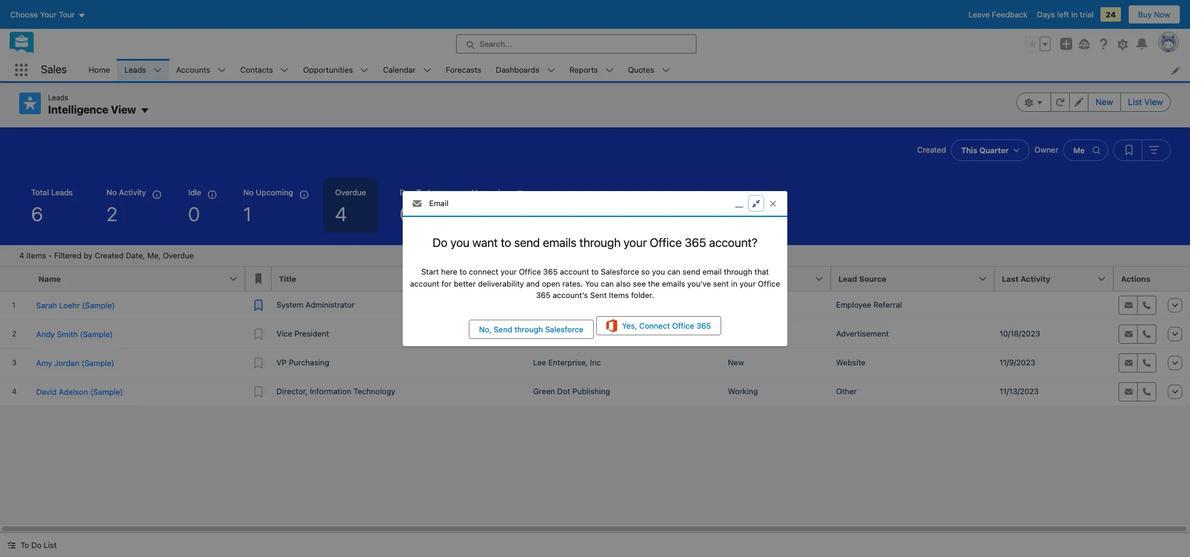 Task type: describe. For each thing, give the bounding box(es) containing it.
dot
[[557, 386, 570, 396]]

opportunities link
[[296, 59, 360, 81]]

opportunities list item
[[296, 59, 376, 81]]

purchasing
[[289, 357, 329, 367]]

filtered
[[54, 250, 82, 260]]

director, information technology
[[277, 386, 395, 396]]

contacts
[[240, 65, 273, 74]]

medlife, inc. 1
[[533, 300, 586, 309]]

name cell
[[31, 267, 245, 291]]

search...
[[480, 39, 512, 49]]

lee enterprise, inc
[[533, 357, 601, 367]]

lead status button
[[723, 267, 831, 291]]

activity for no activity
[[119, 187, 146, 197]]

company button
[[528, 267, 723, 291]]

list view
[[1128, 97, 1163, 107]]

forecasts
[[446, 65, 481, 74]]

inc
[[590, 357, 601, 367]]

leads inside list item
[[124, 65, 146, 74]]

to do list button
[[0, 533, 64, 557]]

dashboards
[[496, 65, 540, 74]]

1 horizontal spatial account
[[560, 267, 589, 277]]

office down that
[[758, 279, 780, 288]]

search... button
[[456, 34, 697, 54]]

1 horizontal spatial to
[[501, 236, 511, 249]]

information
[[310, 386, 351, 396]]

yes,
[[622, 321, 637, 330]]

account?
[[709, 236, 758, 249]]

lead source cell
[[831, 267, 995, 291]]

lead for lead source
[[839, 274, 857, 283]]

no, send through salesforce
[[479, 324, 584, 334]]

publishing
[[572, 386, 610, 396]]

left
[[1057, 10, 1069, 19]]

list inside list view button
[[1128, 97, 1142, 107]]

2
[[106, 202, 118, 225]]

grid containing name
[[0, 267, 1190, 407]]

11/13/2023
[[1000, 386, 1039, 396]]

do you want to send emails through your office 365 account?
[[433, 236, 758, 249]]

for
[[442, 279, 452, 288]]

sales
[[41, 63, 67, 76]]

company
[[536, 274, 572, 283]]

here
[[441, 267, 457, 277]]

email
[[429, 198, 449, 208]]

emails inside "start here to connect your office 365 account to salesforce so you can send email through that account for better deliverability and open rates. you can also see the emails you've sent in your office 365 account's sent items folder."
[[662, 279, 685, 288]]

4 items • filtered by created date, me, overdue status
[[19, 250, 194, 260]]

365 up open
[[543, 267, 558, 277]]

technologies
[[569, 329, 617, 338]]

this quarter button
[[951, 139, 1030, 161]]

this quarter
[[961, 145, 1009, 155]]

opportunities
[[303, 65, 353, 74]]

start
[[421, 267, 439, 277]]

office up and
[[519, 267, 541, 277]]

company cell
[[528, 267, 723, 291]]

do inside 'email' dialog
[[433, 236, 448, 249]]

0 horizontal spatial account
[[410, 279, 439, 288]]

view for list view
[[1145, 97, 1163, 107]]

0 horizontal spatial new
[[728, 357, 744, 367]]

technology
[[354, 386, 395, 396]]

system administrator
[[277, 300, 355, 309]]

home
[[89, 65, 110, 74]]

no for 1
[[243, 187, 254, 197]]

0 horizontal spatial to
[[460, 267, 467, 277]]

reports list item
[[562, 59, 621, 81]]

vp
[[277, 357, 287, 367]]

24
[[1106, 10, 1116, 19]]

leave
[[969, 10, 990, 19]]

new button
[[1088, 93, 1121, 112]]

today
[[416, 187, 438, 197]]

calendar link
[[376, 59, 423, 81]]

quotes list item
[[621, 59, 677, 81]]

do inside button
[[31, 540, 42, 550]]

row number image
[[0, 267, 31, 291]]

email
[[703, 267, 722, 277]]

title button
[[272, 267, 528, 291]]

0 vertical spatial emails
[[543, 236, 577, 249]]

reports link
[[562, 59, 605, 81]]

2 vertical spatial group
[[1113, 139, 1171, 161]]

1 vertical spatial 4
[[19, 250, 24, 260]]

accounts link
[[169, 59, 217, 81]]

contacts list item
[[233, 59, 296, 81]]

0 horizontal spatial created
[[95, 250, 124, 260]]

vice
[[277, 329, 292, 338]]

total
[[31, 187, 49, 197]]

to
[[20, 540, 29, 550]]

view for intelligence view
[[111, 103, 136, 116]]

1 horizontal spatial your
[[624, 236, 647, 249]]

lead source
[[839, 274, 887, 283]]

me button
[[1063, 139, 1109, 161]]

office inside button
[[672, 321, 694, 330]]

me,
[[147, 250, 161, 260]]

items
[[26, 250, 46, 260]]

through inside button
[[515, 324, 543, 334]]

want
[[473, 236, 498, 249]]

calendar list item
[[376, 59, 439, 81]]

idle
[[188, 187, 201, 197]]

leave feedback link
[[969, 10, 1028, 19]]

enterprise,
[[548, 357, 588, 367]]

green dot publishing
[[533, 386, 610, 396]]

owner
[[1035, 145, 1059, 154]]

1 inside key performance indicators group
[[243, 202, 252, 225]]

salesforce inside "start here to connect your office 365 account to salesforce so you can send email through that account for better deliverability and open rates. you can also see the emails you've sent in your office 365 account's sent items folder."
[[601, 267, 639, 277]]

due today 0
[[400, 187, 438, 225]]

referral
[[874, 300, 902, 309]]

buy
[[1138, 10, 1152, 19]]

dashboards link
[[489, 59, 547, 81]]

quotes link
[[621, 59, 662, 81]]

•
[[48, 250, 52, 260]]

list view button
[[1121, 93, 1171, 112]]

account's
[[553, 290, 588, 300]]

total leads 6
[[31, 187, 73, 225]]

last activity
[[1002, 274, 1051, 283]]

0 vertical spatial send
[[514, 236, 540, 249]]

and
[[526, 279, 540, 288]]

website
[[836, 357, 866, 367]]

important cell
[[245, 267, 272, 291]]

accounts
[[176, 65, 210, 74]]

lead status cell
[[723, 267, 831, 291]]

office up so
[[650, 236, 682, 249]]

365 down open
[[536, 290, 551, 300]]

lead for lead status
[[730, 274, 749, 283]]



Task type: vqa. For each thing, say whether or not it's contained in the screenshot.
Calendar text default icon
no



Task type: locate. For each thing, give the bounding box(es) containing it.
0 vertical spatial 1
[[243, 202, 252, 225]]

365 inside button
[[697, 321, 711, 330]]

you've
[[687, 279, 711, 288]]

now
[[1154, 10, 1170, 19]]

last
[[1002, 274, 1019, 283]]

1 vertical spatial you
[[652, 267, 665, 277]]

feedback
[[992, 10, 1028, 19]]

send up you've
[[683, 267, 700, 277]]

buy now button
[[1128, 5, 1181, 24]]

2 vertical spatial leads
[[51, 187, 73, 197]]

leads list item
[[117, 59, 169, 81]]

do up here at the left
[[433, 236, 448, 249]]

6
[[31, 202, 43, 225]]

no upcoming
[[243, 187, 293, 197]]

new
[[1096, 97, 1113, 107], [728, 357, 744, 367]]

no
[[106, 187, 117, 197], [243, 187, 254, 197]]

0 vertical spatial do
[[433, 236, 448, 249]]

1 horizontal spatial you
[[652, 267, 665, 277]]

1 horizontal spatial through
[[580, 236, 621, 249]]

to up you at the bottom of page
[[591, 267, 599, 277]]

office
[[650, 236, 682, 249], [519, 267, 541, 277], [758, 279, 780, 288], [672, 321, 694, 330]]

2 no from the left
[[243, 187, 254, 197]]

overdue 4
[[335, 187, 366, 225]]

last activity cell
[[995, 267, 1114, 291]]

action cell
[[1162, 267, 1190, 291]]

overdue inside key performance indicators group
[[335, 187, 366, 197]]

activity for last activity
[[1021, 274, 1051, 283]]

0 horizontal spatial do
[[31, 540, 42, 550]]

account up rates. at the left
[[560, 267, 589, 277]]

your down that
[[740, 279, 756, 288]]

1 horizontal spatial created
[[917, 145, 946, 154]]

1 horizontal spatial can
[[667, 267, 681, 277]]

vp purchasing
[[277, 357, 329, 367]]

2 0 from the left
[[400, 202, 412, 225]]

1 horizontal spatial activity
[[1021, 274, 1051, 283]]

1 horizontal spatial new
[[1096, 97, 1113, 107]]

actions
[[1121, 274, 1151, 283]]

to right want on the top
[[501, 236, 511, 249]]

list right to
[[44, 540, 57, 550]]

list
[[1128, 97, 1142, 107], [44, 540, 57, 550]]

actions cell
[[1114, 267, 1162, 291]]

overdue
[[335, 187, 366, 197], [163, 250, 194, 260]]

you left want on the top
[[451, 236, 470, 249]]

1 down no upcoming at top left
[[243, 202, 252, 225]]

your
[[624, 236, 647, 249], [501, 267, 517, 277], [740, 279, 756, 288]]

list inside to do list button
[[44, 540, 57, 550]]

source
[[859, 274, 887, 283]]

administrator
[[306, 300, 355, 309]]

can right so
[[667, 267, 681, 277]]

through right send
[[515, 324, 543, 334]]

group down days
[[1026, 37, 1051, 51]]

days left in trial
[[1037, 10, 1094, 19]]

due
[[400, 187, 414, 197]]

1 vertical spatial your
[[501, 267, 517, 277]]

accounts list item
[[169, 59, 233, 81]]

group
[[1026, 37, 1051, 51], [1017, 93, 1171, 112], [1113, 139, 1171, 161]]

365 down you've
[[697, 321, 711, 330]]

view right new button
[[1145, 97, 1163, 107]]

in right sent on the bottom right of the page
[[731, 279, 738, 288]]

medlife,
[[533, 300, 565, 309]]

0 for idle
[[188, 202, 200, 225]]

1 vertical spatial created
[[95, 250, 124, 260]]

1 horizontal spatial view
[[1145, 97, 1163, 107]]

you inside "start here to connect your office 365 account to salesforce so you can send email through that account for better deliverability and open rates. you can also see the emails you've sent in your office 365 account's sent items folder."
[[652, 267, 665, 277]]

365 up email
[[685, 236, 706, 249]]

salesforce inside no, send through salesforce button
[[545, 324, 584, 334]]

in
[[1071, 10, 1078, 19], [731, 279, 738, 288]]

universal technologies
[[533, 329, 617, 338]]

4 inside overdue 4
[[335, 202, 347, 225]]

2 horizontal spatial your
[[740, 279, 756, 288]]

0 vertical spatial overdue
[[335, 187, 366, 197]]

1 horizontal spatial no
[[243, 187, 254, 197]]

text default image
[[7, 541, 16, 550]]

group up me button
[[1017, 93, 1171, 112]]

1 vertical spatial account
[[410, 279, 439, 288]]

1 0 from the left
[[188, 202, 200, 225]]

leads
[[124, 65, 146, 74], [48, 93, 68, 102], [51, 187, 73, 197]]

director,
[[277, 386, 308, 396]]

0 horizontal spatial your
[[501, 267, 517, 277]]

0 horizontal spatial activity
[[119, 187, 146, 197]]

0 vertical spatial group
[[1026, 37, 1051, 51]]

0 horizontal spatial through
[[515, 324, 543, 334]]

inc.
[[567, 300, 580, 309]]

0 horizontal spatial you
[[451, 236, 470, 249]]

me
[[1074, 145, 1085, 155]]

1 right inc.
[[582, 300, 586, 309]]

view down leads link
[[111, 103, 136, 116]]

list right new button
[[1128, 97, 1142, 107]]

send up and
[[514, 236, 540, 249]]

1 vertical spatial can
[[601, 279, 614, 288]]

0 vertical spatial list
[[1128, 97, 1142, 107]]

lead inside cell
[[730, 274, 749, 283]]

2 horizontal spatial to
[[591, 267, 599, 277]]

president
[[295, 329, 329, 338]]

1 horizontal spatial list
[[1128, 97, 1142, 107]]

overdue left the due
[[335, 187, 366, 197]]

0 vertical spatial created
[[917, 145, 946, 154]]

leave feedback
[[969, 10, 1028, 19]]

other
[[836, 386, 857, 396]]

your up so
[[624, 236, 647, 249]]

1 horizontal spatial lead
[[839, 274, 857, 283]]

0 vertical spatial leads
[[124, 65, 146, 74]]

no, send through salesforce button
[[469, 320, 594, 339]]

new left list view
[[1096, 97, 1113, 107]]

no up 2
[[106, 187, 117, 197]]

1 vertical spatial list
[[44, 540, 57, 550]]

0 for upcoming
[[472, 202, 484, 225]]

group containing new
[[1017, 93, 1171, 112]]

1 vertical spatial salesforce
[[545, 324, 584, 334]]

0 horizontal spatial lead
[[730, 274, 749, 283]]

sent
[[590, 290, 607, 300]]

contacts link
[[233, 59, 280, 81]]

2 upcoming from the left
[[472, 187, 509, 197]]

leads right total
[[51, 187, 73, 197]]

sent
[[713, 279, 729, 288]]

lead left source
[[839, 274, 857, 283]]

leads inside total leads 6
[[51, 187, 73, 197]]

in right left
[[1071, 10, 1078, 19]]

title
[[279, 274, 296, 283]]

1 lead from the left
[[730, 274, 749, 283]]

0 horizontal spatial view
[[111, 103, 136, 116]]

home link
[[81, 59, 117, 81]]

to do list
[[20, 540, 57, 550]]

1 vertical spatial emails
[[662, 279, 685, 288]]

1 vertical spatial new
[[728, 357, 744, 367]]

0 vertical spatial your
[[624, 236, 647, 249]]

1 vertical spatial in
[[731, 279, 738, 288]]

1 horizontal spatial salesforce
[[601, 267, 639, 277]]

no,
[[479, 324, 492, 334]]

working
[[728, 386, 758, 396]]

group down list view button
[[1113, 139, 1171, 161]]

by
[[84, 250, 93, 260]]

through inside "start here to connect your office 365 account to salesforce so you can send email through that account for better deliverability and open rates. you can also see the emails you've sent in your office 365 account's sent items folder."
[[724, 267, 752, 277]]

view
[[1145, 97, 1163, 107], [111, 103, 136, 116]]

grid
[[0, 267, 1190, 407]]

0 down the due
[[400, 202, 412, 225]]

0 vertical spatial new
[[1096, 97, 1113, 107]]

through
[[580, 236, 621, 249], [724, 267, 752, 277], [515, 324, 543, 334]]

send
[[514, 236, 540, 249], [683, 267, 700, 277]]

new up working
[[728, 357, 744, 367]]

0 horizontal spatial 4
[[19, 250, 24, 260]]

also
[[616, 279, 631, 288]]

account
[[560, 267, 589, 277], [410, 279, 439, 288]]

0 horizontal spatial list
[[44, 540, 57, 550]]

1 vertical spatial activity
[[1021, 274, 1051, 283]]

date,
[[126, 250, 145, 260]]

no for 2
[[106, 187, 117, 197]]

send
[[494, 324, 512, 334]]

0 vertical spatial salesforce
[[601, 267, 639, 277]]

your up "deliverability"
[[501, 267, 517, 277]]

lead
[[730, 274, 749, 283], [839, 274, 857, 283]]

1 vertical spatial leads
[[48, 93, 68, 102]]

0 vertical spatial activity
[[119, 187, 146, 197]]

lead right sent on the bottom right of the page
[[730, 274, 749, 283]]

status
[[751, 274, 776, 283]]

0 inside due today 0
[[400, 202, 412, 225]]

3 0 from the left
[[472, 202, 484, 225]]

see
[[633, 279, 646, 288]]

1 horizontal spatial in
[[1071, 10, 1078, 19]]

0 vertical spatial account
[[560, 267, 589, 277]]

row number cell
[[0, 267, 31, 291]]

0 down idle
[[188, 202, 200, 225]]

2 horizontal spatial through
[[724, 267, 752, 277]]

created right by
[[95, 250, 124, 260]]

0 horizontal spatial emails
[[543, 236, 577, 249]]

do right to
[[31, 540, 42, 550]]

0 horizontal spatial send
[[514, 236, 540, 249]]

new inside button
[[1096, 97, 1113, 107]]

name
[[38, 274, 61, 283]]

connect
[[469, 267, 499, 277]]

0 vertical spatial through
[[580, 236, 621, 249]]

1 horizontal spatial 0
[[400, 202, 412, 225]]

1 vertical spatial 1
[[582, 300, 586, 309]]

activity inside button
[[1021, 274, 1051, 283]]

cell
[[995, 291, 1114, 320]]

no activity
[[106, 187, 146, 197]]

better
[[454, 279, 476, 288]]

1 horizontal spatial do
[[433, 236, 448, 249]]

start here to connect your office 365 account to salesforce so you can send email through that account for better deliverability and open rates. you can also see the emails you've sent in your office 365 account's sent items folder.
[[410, 267, 780, 300]]

1 horizontal spatial send
[[683, 267, 700, 277]]

no right idle
[[243, 187, 254, 197]]

leads right home
[[124, 65, 146, 74]]

calendar
[[383, 65, 416, 74]]

created left this
[[917, 145, 946, 154]]

2 horizontal spatial 0
[[472, 202, 484, 225]]

1 vertical spatial through
[[724, 267, 752, 277]]

title cell
[[272, 267, 528, 291]]

forecasts link
[[439, 59, 489, 81]]

0 vertical spatial 4
[[335, 202, 347, 225]]

overdue right me,
[[163, 250, 194, 260]]

advertisement
[[836, 329, 889, 338]]

0 horizontal spatial 0
[[188, 202, 200, 225]]

connect
[[639, 321, 670, 330]]

1 no from the left
[[106, 187, 117, 197]]

0 vertical spatial you
[[451, 236, 470, 249]]

through up "start here to connect your office 365 account to salesforce so you can send email through that account for better deliverability and open rates. you can also see the emails you've sent in your office 365 account's sent items folder."
[[580, 236, 621, 249]]

dashboards list item
[[489, 59, 562, 81]]

0 horizontal spatial in
[[731, 279, 738, 288]]

last activity button
[[995, 267, 1114, 291]]

1
[[243, 202, 252, 225], [582, 300, 586, 309]]

1 vertical spatial send
[[683, 267, 700, 277]]

account down start
[[410, 279, 439, 288]]

email dialog
[[403, 191, 788, 346]]

list containing home
[[81, 59, 1190, 81]]

created
[[917, 145, 946, 154], [95, 250, 124, 260]]

1 horizontal spatial 4
[[335, 202, 347, 225]]

salesforce down medlife, inc. 1 at the left of page
[[545, 324, 584, 334]]

0 horizontal spatial can
[[601, 279, 614, 288]]

list
[[81, 59, 1190, 81]]

folder.
[[631, 290, 654, 300]]

2 vertical spatial your
[[740, 279, 756, 288]]

0 horizontal spatial upcoming
[[256, 187, 293, 197]]

lead view settings image
[[1017, 93, 1052, 112]]

days
[[1037, 10, 1055, 19]]

emails up company
[[543, 236, 577, 249]]

do
[[433, 236, 448, 249], [31, 540, 42, 550]]

lee
[[533, 357, 546, 367]]

deliverability
[[478, 279, 524, 288]]

can up sent
[[601, 279, 614, 288]]

0 horizontal spatial no
[[106, 187, 117, 197]]

leads up intelligence at left top
[[48, 93, 68, 102]]

2 lead from the left
[[839, 274, 857, 283]]

0 horizontal spatial 1
[[243, 202, 252, 225]]

leads link
[[117, 59, 153, 81]]

employee referral
[[836, 300, 902, 309]]

1 horizontal spatial 1
[[582, 300, 586, 309]]

key performance indicators group
[[0, 178, 1190, 245]]

through up sent on the bottom right of the page
[[724, 267, 752, 277]]

1 upcoming from the left
[[256, 187, 293, 197]]

1 vertical spatial overdue
[[163, 250, 194, 260]]

0 horizontal spatial overdue
[[163, 250, 194, 260]]

0 horizontal spatial salesforce
[[545, 324, 584, 334]]

1 horizontal spatial upcoming
[[472, 187, 509, 197]]

0 vertical spatial can
[[667, 267, 681, 277]]

1 horizontal spatial emails
[[662, 279, 685, 288]]

intelligence
[[48, 103, 108, 116]]

in inside "start here to connect your office 365 account to salesforce so you can send email through that account for better deliverability and open rates. you can also see the emails you've sent in your office 365 account's sent items folder."
[[731, 279, 738, 288]]

1 horizontal spatial overdue
[[335, 187, 366, 197]]

2 vertical spatial through
[[515, 324, 543, 334]]

1 vertical spatial group
[[1017, 93, 1171, 112]]

emails right 'the'
[[662, 279, 685, 288]]

salesforce up also
[[601, 267, 639, 277]]

to up better
[[460, 267, 467, 277]]

office right connect
[[672, 321, 694, 330]]

lead inside "cell"
[[839, 274, 857, 283]]

you up 'the'
[[652, 267, 665, 277]]

send inside "start here to connect your office 365 account to salesforce so you can send email through that account for better deliverability and open rates. you can also see the emails you've sent in your office 365 account's sent items folder."
[[683, 267, 700, 277]]

0 up want on the top
[[472, 202, 484, 225]]

you
[[585, 279, 599, 288]]

0 vertical spatial in
[[1071, 10, 1078, 19]]

reports
[[570, 65, 598, 74]]

so
[[641, 267, 650, 277]]

1 vertical spatial do
[[31, 540, 42, 550]]

activity inside key performance indicators group
[[119, 187, 146, 197]]

view inside button
[[1145, 97, 1163, 107]]

quarter
[[980, 145, 1009, 155]]



